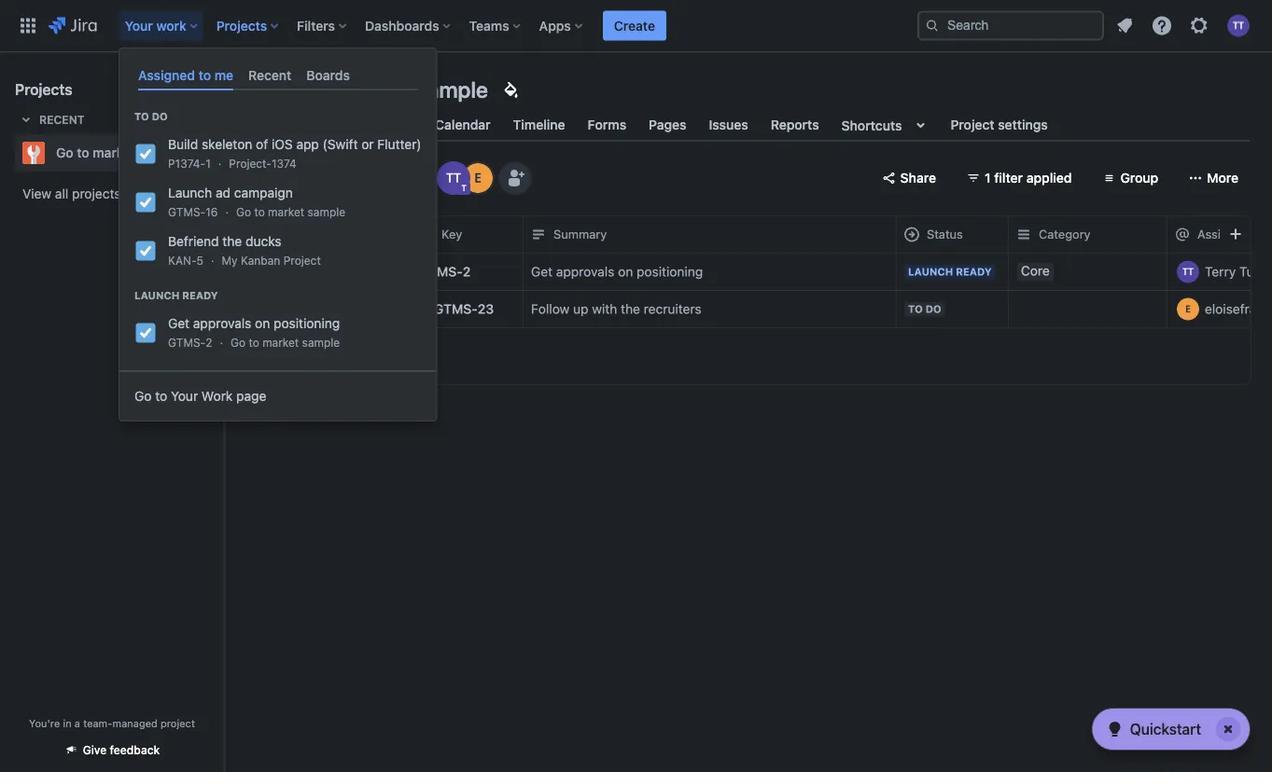 Task type: vqa. For each thing, say whether or not it's contained in the screenshot.
Project-1374
yes



Task type: locate. For each thing, give the bounding box(es) containing it.
go left 'work'
[[134, 389, 152, 404]]

ios
[[272, 137, 293, 152]]

tab list
[[131, 60, 425, 91], [235, 108, 1261, 142]]

banner containing your work
[[0, 0, 1272, 52]]

share button
[[870, 163, 947, 193]]

1 vertical spatial get
[[168, 316, 190, 331]]

launch up gtms-16
[[168, 185, 212, 201]]

create inside primary element
[[614, 18, 655, 33]]

3 row from the top
[[247, 290, 1272, 329]]

get approvals on positioning up follow up with the recruiters
[[531, 264, 703, 280]]

1 left filter
[[985, 170, 991, 186]]

build
[[168, 137, 198, 152]]

0 horizontal spatial launch
[[168, 185, 212, 201]]

approvals up up
[[556, 264, 614, 280]]

market up view all projects "link"
[[93, 145, 136, 161]]

1 horizontal spatial the
[[621, 301, 640, 317]]

0 horizontal spatial on
[[255, 316, 270, 331]]

2 up gtms-23
[[463, 264, 471, 280]]

Search list text field
[[248, 165, 390, 191]]

0 vertical spatial tab list
[[131, 60, 425, 91]]

0 vertical spatial gtms-2
[[419, 264, 471, 280]]

1 horizontal spatial get
[[531, 264, 553, 280]]

1 vertical spatial tab list
[[235, 108, 1261, 142]]

do
[[152, 111, 168, 123]]

project-1374
[[229, 157, 297, 170]]

quickstart
[[1130, 721, 1201, 739]]

kan-5
[[168, 254, 203, 267]]

go up build skeleton of ios app (swift or flutter)
[[284, 77, 312, 103]]

with
[[592, 301, 617, 317]]

1 horizontal spatial project
[[951, 117, 995, 133]]

0 vertical spatial get approvals on positioning
[[531, 264, 703, 280]]

sample
[[416, 77, 488, 103], [139, 145, 184, 161], [308, 206, 345, 219], [302, 336, 340, 349]]

positioning inside table
[[637, 264, 703, 280]]

projects
[[216, 18, 267, 33], [15, 81, 72, 98]]

1 vertical spatial recent
[[39, 113, 84, 126]]

projects
[[72, 186, 121, 202]]

1 vertical spatial 2
[[205, 336, 212, 349]]

0 vertical spatial recent
[[248, 67, 292, 83]]

0 horizontal spatial the
[[223, 234, 242, 249]]

eloisefrancis23 image
[[463, 163, 493, 193]]

team-
[[83, 718, 112, 730]]

gtms-
[[168, 206, 205, 219], [419, 264, 463, 280], [434, 301, 478, 317], [168, 336, 205, 349]]

1 vertical spatial gtms-2
[[168, 336, 212, 349]]

1 horizontal spatial positioning
[[637, 264, 703, 280]]

0 horizontal spatial your
[[125, 18, 153, 33]]

ducks
[[246, 234, 281, 249]]

recruiters
[[644, 301, 702, 317]]

positioning up recruiters
[[637, 264, 703, 280]]

1 vertical spatial on
[[255, 316, 270, 331]]

view
[[22, 186, 51, 202]]

0 horizontal spatial get approvals on positioning
[[168, 316, 340, 331]]

you're
[[29, 718, 60, 730]]

in
[[63, 718, 72, 730]]

gtms-2 down key
[[419, 264, 471, 280]]

collapse recent projects image
[[15, 108, 37, 131]]

a
[[75, 718, 80, 730]]

launch ready
[[908, 266, 992, 278]]

1 row from the top
[[247, 216, 1272, 254]]

build skeleton of ios app (swift or flutter)
[[168, 137, 421, 152]]

forms
[[588, 117, 626, 133]]

1 vertical spatial project
[[283, 254, 321, 267]]

feedback
[[110, 744, 160, 757]]

project
[[951, 117, 995, 133], [283, 254, 321, 267]]

on inside table
[[618, 264, 633, 280]]

on up follow up with the recruiters
[[618, 264, 633, 280]]

1 horizontal spatial 1
[[985, 170, 991, 186]]

project-
[[229, 157, 271, 170]]

0 horizontal spatial approvals
[[193, 316, 251, 331]]

your work
[[125, 18, 186, 33]]

0 vertical spatial 2
[[463, 264, 471, 280]]

gtms-23
[[434, 301, 494, 317]]

to up page
[[249, 336, 259, 349]]

dashboards button
[[359, 11, 458, 41]]

gtms-2 inside table
[[419, 264, 471, 280]]

0 vertical spatial approvals
[[556, 264, 614, 280]]

1 filter applied button
[[955, 163, 1083, 193]]

sample up calendar
[[416, 77, 488, 103]]

launch
[[134, 290, 180, 302]]

2 down ready
[[205, 336, 212, 349]]

your inside go to your work page link
[[171, 389, 198, 404]]

get approvals on positioning
[[531, 264, 703, 280], [168, 316, 340, 331]]

follow
[[531, 301, 570, 317]]

0 vertical spatial projects
[[216, 18, 267, 33]]

1 vertical spatial launch
[[908, 266, 953, 278]]

teams button
[[464, 11, 528, 41]]

your left work
[[125, 18, 153, 33]]

1 vertical spatial positioning
[[274, 316, 340, 331]]

banner
[[0, 0, 1272, 52]]

cell inside table
[[308, 254, 411, 290]]

projects up "me"
[[216, 18, 267, 33]]

1 horizontal spatial projects
[[216, 18, 267, 33]]

1374
[[271, 157, 297, 170]]

primary element
[[11, 0, 917, 52]]

work
[[202, 389, 233, 404]]

apps
[[539, 18, 571, 33]]

check image
[[1104, 719, 1126, 741]]

0 vertical spatial positioning
[[637, 264, 703, 280]]

follow up with the recruiters
[[531, 301, 702, 317]]

market up or on the left top
[[342, 77, 411, 103]]

gtms- down launch ready
[[168, 336, 205, 349]]

help image
[[1151, 14, 1173, 37]]

launch up do
[[908, 266, 953, 278]]

1 vertical spatial projects
[[15, 81, 72, 98]]

create right apps dropdown button
[[614, 18, 655, 33]]

1 horizontal spatial 2
[[463, 264, 471, 280]]

jira image
[[49, 14, 97, 37], [49, 14, 97, 37]]

get approvals on positioning down ready
[[168, 316, 340, 331]]

filters
[[297, 18, 335, 33]]

go up all
[[56, 145, 73, 161]]

1 vertical spatial approvals
[[193, 316, 251, 331]]

positioning left sub task icon
[[274, 316, 340, 331]]

get
[[531, 264, 553, 280], [168, 316, 190, 331]]

go to market sample
[[284, 77, 488, 103], [56, 145, 184, 161], [236, 206, 345, 219], [231, 336, 340, 349]]

project settings
[[951, 117, 1048, 133]]

0 vertical spatial your
[[125, 18, 153, 33]]

launch ready
[[134, 290, 218, 302]]

0 vertical spatial project
[[951, 117, 995, 133]]

projects up collapse recent projects image
[[15, 81, 72, 98]]

category
[[1039, 227, 1091, 241]]

kan-
[[168, 254, 197, 267]]

0 vertical spatial on
[[618, 264, 633, 280]]

0 vertical spatial get
[[531, 264, 553, 280]]

go to your work page
[[134, 389, 266, 404]]

to inside tab list
[[199, 67, 211, 83]]

dismiss quickstart image
[[1213, 715, 1243, 745]]

create up go to your work page link
[[287, 356, 328, 371]]

0 vertical spatial launch
[[168, 185, 212, 201]]

1 horizontal spatial create
[[614, 18, 655, 33]]

0 horizontal spatial positioning
[[274, 316, 340, 331]]

1 horizontal spatial on
[[618, 264, 633, 280]]

create
[[614, 18, 655, 33], [287, 356, 328, 371]]

1 horizontal spatial gtms-2
[[419, 264, 471, 280]]

1 horizontal spatial your
[[171, 389, 198, 404]]

gtms-2
[[419, 264, 471, 280], [168, 336, 212, 349]]

terry
[[1205, 264, 1236, 280]]

get down launch ready
[[168, 316, 190, 331]]

turtle
[[1239, 264, 1272, 280]]

tab
[[387, 108, 416, 142]]

1 horizontal spatial launch
[[908, 266, 953, 278]]

recent right "me"
[[248, 67, 292, 83]]

1 horizontal spatial get approvals on positioning
[[531, 264, 703, 280]]

sub task image
[[342, 302, 357, 317]]

cell
[[308, 254, 411, 290]]

market down campaign
[[268, 206, 304, 219]]

1
[[206, 157, 211, 170], [985, 170, 991, 186]]

approvals down ready
[[193, 316, 251, 331]]

1 vertical spatial get approvals on positioning
[[168, 316, 340, 331]]

2 row from the top
[[247, 253, 1272, 291]]

1 vertical spatial create
[[287, 356, 328, 371]]

1 vertical spatial create button
[[247, 343, 1251, 385]]

sample down search list text field
[[308, 206, 345, 219]]

get up follow
[[531, 264, 553, 280]]

projects inside dropdown button
[[216, 18, 267, 33]]

notifications image
[[1113, 14, 1136, 37]]

befriend the ducks
[[168, 234, 281, 249]]

your inside your work dropdown button
[[125, 18, 153, 33]]

0 vertical spatial create button
[[603, 11, 666, 41]]

row
[[247, 216, 1272, 254], [247, 253, 1272, 291], [247, 290, 1272, 329]]

projects button
[[211, 11, 286, 41]]

go to market sample up flutter)
[[284, 77, 488, 103]]

the right with
[[621, 301, 640, 317]]

on down kanban
[[255, 316, 270, 331]]

Search field
[[917, 11, 1104, 41]]

1 vertical spatial your
[[171, 389, 198, 404]]

to do
[[908, 303, 941, 315]]

the up my
[[223, 234, 242, 249]]

launch inside 'row'
[[908, 266, 953, 278]]

to left do
[[134, 111, 149, 123]]

project right kanban
[[283, 254, 321, 267]]

23
[[478, 301, 494, 317]]

your left 'work'
[[171, 389, 198, 404]]

filter
[[994, 170, 1023, 186]]

more button
[[1177, 163, 1250, 193]]

project left settings
[[951, 117, 995, 133]]

befriend
[[168, 234, 219, 249]]

0 vertical spatial create
[[614, 18, 655, 33]]

recent right collapse recent projects image
[[39, 113, 84, 126]]

1 down skeleton
[[206, 157, 211, 170]]

create button
[[603, 11, 666, 41], [247, 343, 1251, 385]]

approvals
[[556, 264, 614, 280], [193, 316, 251, 331]]

table
[[247, 216, 1272, 343]]

1 vertical spatial the
[[621, 301, 640, 317]]

to left "me"
[[199, 67, 211, 83]]

gtms-2 down ready
[[168, 336, 212, 349]]



Task type: describe. For each thing, give the bounding box(es) containing it.
the inside 'row'
[[621, 301, 640, 317]]

0 horizontal spatial gtms-2
[[168, 336, 212, 349]]

status
[[927, 227, 963, 241]]

(swift
[[323, 137, 358, 152]]

0 horizontal spatial 2
[[205, 336, 212, 349]]

to down campaign
[[254, 206, 265, 219]]

1 horizontal spatial recent
[[248, 67, 292, 83]]

table containing core
[[247, 216, 1272, 343]]

tab list containing calendar
[[235, 108, 1261, 142]]

ad
[[216, 185, 231, 201]]

launch ad campaign
[[168, 185, 293, 201]]

gtms-2 link
[[419, 263, 471, 281]]

your work button
[[119, 11, 205, 41]]

give feedback
[[83, 744, 160, 757]]

view all projects
[[22, 186, 121, 202]]

1 horizontal spatial approvals
[[556, 264, 614, 280]]

page
[[236, 389, 266, 404]]

go to your work page link
[[119, 378, 436, 415]]

reports link
[[767, 108, 823, 142]]

shortcuts button
[[838, 108, 936, 142]]

key
[[441, 227, 462, 241]]

you're in a team-managed project
[[29, 718, 195, 730]]

project
[[160, 718, 195, 730]]

0 horizontal spatial get
[[168, 316, 190, 331]]

me
[[214, 67, 233, 83]]

issues
[[709, 117, 748, 133]]

assignee
[[1197, 227, 1249, 241]]

shortcuts
[[842, 117, 902, 133]]

ready
[[182, 290, 218, 302]]

settings
[[998, 117, 1048, 133]]

more
[[1207, 170, 1238, 186]]

calendar link
[[431, 108, 494, 142]]

0 horizontal spatial 1
[[206, 157, 211, 170]]

applied
[[1026, 170, 1072, 186]]

quickstart button
[[1093, 709, 1250, 750]]

skeleton
[[202, 137, 252, 152]]

timeline
[[513, 117, 565, 133]]

1 inside button
[[985, 170, 991, 186]]

0 horizontal spatial create
[[287, 356, 328, 371]]

boards
[[306, 67, 350, 83]]

to
[[908, 303, 923, 315]]

row containing gtms-23
[[247, 290, 1272, 329]]

assigned to me
[[138, 67, 233, 83]]

gtms- up befriend
[[168, 206, 205, 219]]

16
[[205, 206, 218, 219]]

summary
[[553, 227, 607, 241]]

row containing key
[[247, 216, 1272, 254]]

teams
[[469, 18, 509, 33]]

sample up go to your work page link
[[302, 336, 340, 349]]

campaign
[[234, 185, 293, 201]]

gtms-16
[[168, 206, 218, 219]]

core
[[1021, 263, 1050, 279]]

pages link
[[645, 108, 690, 142]]

give feedback button
[[53, 735, 171, 766]]

0 vertical spatial the
[[223, 234, 242, 249]]

5
[[197, 254, 203, 267]]

go down launch ad campaign
[[236, 206, 251, 219]]

row containing core
[[247, 253, 1272, 291]]

give
[[83, 744, 107, 757]]

launch for launch ad campaign
[[168, 185, 212, 201]]

go to market sample down campaign
[[236, 206, 345, 219]]

0 horizontal spatial recent
[[39, 113, 84, 126]]

go up page
[[231, 336, 245, 349]]

1 filter applied
[[985, 170, 1072, 186]]

terry turtle image
[[439, 163, 469, 193]]

up
[[573, 301, 588, 317]]

calendar
[[435, 117, 491, 133]]

to do
[[134, 111, 168, 123]]

launch for launch ready
[[908, 266, 953, 278]]

to left 'work'
[[155, 389, 167, 404]]

to up 'view all projects'
[[77, 145, 89, 161]]

your profile and settings image
[[1227, 14, 1250, 37]]

appswitcher icon image
[[17, 14, 39, 37]]

settings image
[[1188, 14, 1210, 37]]

view all projects link
[[15, 177, 209, 211]]

0 horizontal spatial projects
[[15, 81, 72, 98]]

group
[[1120, 170, 1158, 186]]

filters button
[[291, 11, 354, 41]]

p1374-1
[[168, 157, 211, 170]]

terry turtle
[[1205, 264, 1272, 280]]

ready
[[956, 266, 992, 278]]

get inside table
[[531, 264, 553, 280]]

reports
[[771, 117, 819, 133]]

forms link
[[584, 108, 630, 142]]

to up the (swift
[[317, 77, 337, 103]]

app
[[296, 137, 319, 152]]

project settings link
[[947, 108, 1052, 142]]

of
[[256, 137, 268, 152]]

do
[[926, 303, 941, 315]]

create button inside primary element
[[603, 11, 666, 41]]

gtms- down gtms-2 link on the left top of the page
[[434, 301, 478, 317]]

tab list containing assigned to me
[[131, 60, 425, 91]]

set background color image
[[499, 78, 522, 101]]

work
[[156, 18, 186, 33]]

managed
[[112, 718, 158, 730]]

share
[[900, 170, 936, 186]]

0 horizontal spatial project
[[283, 254, 321, 267]]

my kanban project
[[222, 254, 321, 267]]

assigned
[[138, 67, 195, 83]]

p1374-
[[168, 157, 206, 170]]

eloisefranci
[[1205, 301, 1272, 317]]

go to market sample up view all projects "link"
[[56, 145, 184, 161]]

pages
[[649, 117, 686, 133]]

flutter)
[[377, 137, 421, 152]]

search image
[[925, 18, 940, 33]]

sample down do
[[139, 145, 184, 161]]

apps button
[[534, 11, 590, 41]]

all
[[55, 186, 68, 202]]

my
[[222, 254, 238, 267]]

market up go to your work page link
[[262, 336, 299, 349]]

dashboards
[[365, 18, 439, 33]]

add people image
[[504, 167, 526, 189]]

gtms- down key
[[419, 264, 463, 280]]

go to market sample up go to your work page link
[[231, 336, 340, 349]]



